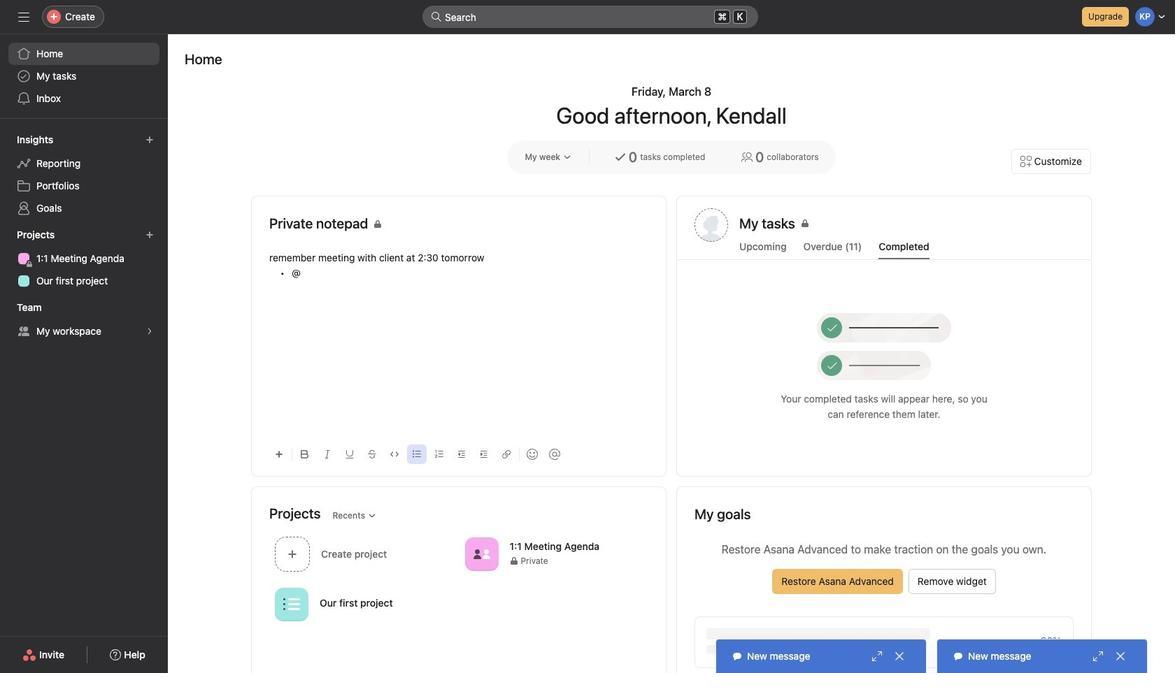 Task type: vqa. For each thing, say whether or not it's contained in the screenshot.
Add To Favorites icon
no



Task type: describe. For each thing, give the bounding box(es) containing it.
people image
[[473, 546, 490, 563]]

insights element
[[0, 127, 168, 223]]

insert an object image
[[275, 451, 283, 459]]

expand new message image
[[1093, 652, 1104, 663]]

teams element
[[0, 295, 168, 346]]

hide sidebar image
[[18, 11, 29, 22]]

close image
[[894, 652, 906, 663]]

increase list indent image
[[480, 451, 488, 459]]

close image
[[1116, 652, 1127, 663]]

italics image
[[323, 451, 332, 459]]

new insights image
[[146, 136, 154, 144]]

bold image
[[301, 451, 309, 459]]

code image
[[390, 451, 399, 459]]

see details, my workspace image
[[146, 328, 154, 336]]

underline image
[[346, 451, 354, 459]]



Task type: locate. For each thing, give the bounding box(es) containing it.
bulleted list image
[[413, 451, 421, 459]]

toolbar
[[269, 439, 649, 470]]

numbered list image
[[435, 451, 444, 459]]

strikethrough image
[[368, 451, 376, 459]]

projects element
[[0, 223, 168, 295]]

document
[[269, 251, 649, 433]]

list image
[[283, 597, 300, 613]]

emoji image
[[527, 449, 538, 460]]

at mention image
[[549, 449, 561, 460]]

new project or portfolio image
[[146, 231, 154, 239]]

link image
[[502, 451, 511, 459]]

None field
[[423, 6, 759, 28]]

global element
[[0, 34, 168, 118]]

decrease list indent image
[[458, 451, 466, 459]]

prominent image
[[431, 11, 442, 22]]

add profile photo image
[[695, 209, 729, 242]]

Search tasks, projects, and more text field
[[423, 6, 759, 28]]

expand new message image
[[872, 652, 883, 663]]



